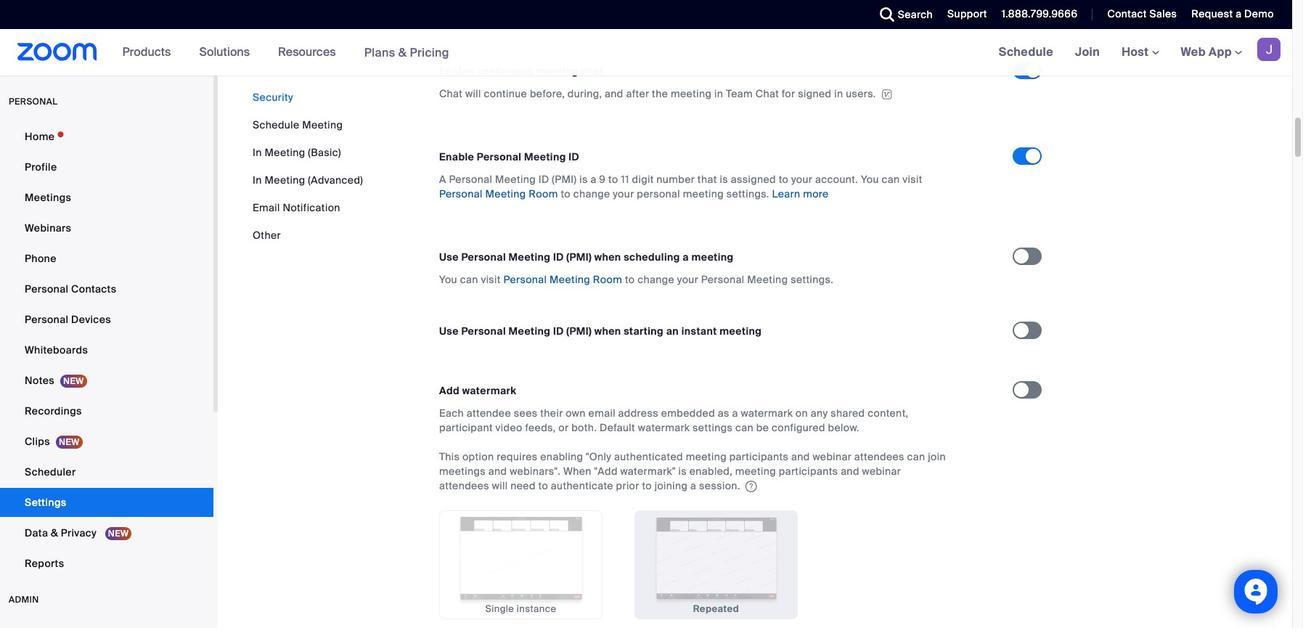 Task type: locate. For each thing, give the bounding box(es) containing it.
(pmi) left starting
[[567, 325, 592, 338]]

meeting up enabled,
[[686, 450, 727, 463]]

below.
[[829, 421, 860, 434]]

1 vertical spatial when
[[595, 325, 622, 338]]

personal contacts
[[25, 283, 117, 296]]

0 horizontal spatial settings.
[[727, 187, 770, 200]]

participants down be at right bottom
[[730, 450, 789, 463]]

1 horizontal spatial webinar
[[863, 465, 902, 478]]

0 vertical spatial (pmi)
[[552, 173, 577, 186]]

attendees down meetings
[[439, 479, 490, 492]]

0 horizontal spatial schedule
[[253, 118, 300, 131]]

a right joining
[[691, 479, 697, 492]]

can inside this option requires enabling "only authenticated meeting participants and webinar attendees can join meetings and webinars". when "add watermark" is enabled, meeting participants and webinar attendees will need to authenticate prior to joining a session.
[[908, 450, 926, 463]]

when for starting
[[595, 325, 622, 338]]

0 vertical spatial webinar
[[813, 450, 852, 463]]

1 vertical spatial attendees
[[439, 479, 490, 492]]

personal meeting room link for to change your personal meeting settings.
[[439, 187, 558, 200]]

is left 9
[[580, 173, 588, 186]]

change down 9
[[574, 187, 611, 200]]

data & privacy
[[25, 527, 99, 540]]

in for in meeting (basic)
[[253, 146, 262, 159]]

solutions
[[199, 44, 250, 60]]

resources button
[[278, 29, 343, 76]]

room right "waiting"
[[872, 13, 901, 26]]

0 vertical spatial use
[[439, 250, 459, 264]]

in left users.
[[835, 87, 844, 100]]

1 horizontal spatial is
[[679, 465, 687, 478]]

to up learn
[[779, 173, 789, 186]]

authenticate
[[551, 479, 614, 492]]

when up the you can visit personal meeting room to change your personal meeting settings.
[[595, 250, 622, 264]]

&
[[399, 45, 407, 60], [51, 527, 58, 540]]

meeting
[[536, 64, 579, 77], [671, 87, 712, 100], [683, 187, 724, 200], [692, 250, 734, 264], [720, 325, 762, 338], [686, 450, 727, 463], [736, 465, 777, 478]]

0 horizontal spatial chat
[[439, 87, 463, 100]]

0 vertical spatial personal meeting room link
[[439, 187, 558, 200]]

1 horizontal spatial schedule
[[999, 44, 1054, 60]]

a inside 'each attendee sees their own email address embedded as a watermark on any shared content, participant video feeds, or both. default watermark settings can be configured below.'
[[733, 407, 739, 420]]

chat left for
[[756, 87, 780, 100]]

your down '11' at the left of the page
[[613, 187, 635, 200]]

watermark"
[[621, 465, 676, 478]]

enable down pricing
[[439, 64, 475, 77]]

id for starting
[[553, 325, 564, 338]]

scheduling
[[624, 250, 680, 264]]

(pmi) for starting
[[567, 325, 592, 338]]

email
[[253, 201, 280, 214]]

schedule inside "link"
[[999, 44, 1054, 60]]

enable up a
[[439, 150, 475, 163]]

demo
[[1245, 7, 1275, 20]]

and
[[605, 87, 624, 100], [792, 450, 810, 463], [489, 465, 507, 478], [841, 465, 860, 478]]

is inside this option requires enabling "only authenticated meeting participants and webinar attendees can join meetings and webinars". when "add watermark" is enabled, meeting participants and webinar attendees will need to authenticate prior to joining a session.
[[679, 465, 687, 478]]

2 chat from the left
[[756, 87, 780, 100]]

2 horizontal spatial room
[[872, 13, 901, 26]]

to right 9
[[609, 173, 619, 186]]

request
[[1192, 7, 1234, 20]]

1 horizontal spatial settings.
[[791, 273, 834, 286]]

0 vertical spatial room
[[872, 13, 901, 26]]

1.888.799.9666 button up 'join'
[[991, 0, 1082, 29]]

1 horizontal spatial chat
[[756, 87, 780, 100]]

whiteboards link
[[0, 336, 214, 365]]

watermark up be at right bottom
[[741, 407, 793, 420]]

support link right setting.
[[948, 7, 988, 20]]

0 vertical spatial schedule
[[999, 44, 1054, 60]]

enable personal meeting id
[[439, 150, 580, 163]]

visit
[[903, 173, 923, 186], [481, 273, 501, 286]]

home link
[[0, 122, 214, 151]]

meeting down that
[[683, 187, 724, 200]]

1 vertical spatial (pmi)
[[567, 250, 592, 264]]

reports
[[25, 557, 64, 570]]

webinar down content,
[[863, 465, 902, 478]]

change
[[574, 187, 611, 200], [638, 273, 675, 286]]

room down use personal meeting id (pmi) when scheduling a meeting
[[593, 273, 623, 286]]

0 horizontal spatial watermark
[[462, 384, 517, 397]]

zoom logo image
[[17, 43, 97, 61]]

(pmi) inside a personal meeting id (pmi) is a 9 to 11 digit number that is assigned to your account. you can visit personal meeting room to change your personal meeting settings. learn more
[[552, 173, 577, 186]]

this
[[439, 450, 460, 463]]

& right 'data'
[[51, 527, 58, 540]]

when for scheduling
[[595, 250, 622, 264]]

1 vertical spatial enable
[[439, 150, 475, 163]]

2 in from the left
[[835, 87, 844, 100]]

plans & pricing link
[[364, 45, 450, 60], [364, 45, 450, 60]]

single
[[486, 603, 515, 615]]

profile picture image
[[1258, 38, 1281, 61]]

schedule inside menu bar
[[253, 118, 300, 131]]

personal meeting room link down enable personal meeting id
[[439, 187, 558, 200]]

2 horizontal spatial your
[[792, 173, 813, 186]]

1 horizontal spatial &
[[399, 45, 407, 60]]

"only
[[586, 450, 612, 463]]

participants
[[730, 450, 789, 463], [779, 465, 839, 478]]

webinar down below.
[[813, 450, 852, 463]]

& inside personal menu menu
[[51, 527, 58, 540]]

schedule for schedule
[[999, 44, 1054, 60]]

2 horizontal spatial watermark
[[741, 407, 793, 420]]

contacts
[[71, 283, 117, 296]]

use for use personal meeting id (pmi) when scheduling a meeting
[[439, 250, 459, 264]]

this option requires enabling "only authenticated meeting participants and webinar attendees can join meetings and webinars". when "add watermark" is enabled, meeting participants and webinar attendees will need to authenticate prior to joining a session.
[[439, 450, 946, 492]]

a right as
[[733, 407, 739, 420]]

0 vertical spatial change
[[574, 187, 611, 200]]

plans
[[364, 45, 396, 60]]

2 vertical spatial your
[[678, 273, 699, 286]]

chat
[[439, 87, 463, 100], [756, 87, 780, 100]]

search
[[898, 8, 933, 21]]

webinars".
[[510, 465, 561, 478]]

your
[[792, 173, 813, 186], [613, 187, 635, 200], [678, 273, 699, 286]]

1 horizontal spatial will
[[492, 479, 508, 492]]

1.888.799.9666 button
[[991, 0, 1082, 29], [1002, 7, 1078, 20]]

id inside a personal meeting id (pmi) is a 9 to 11 digit number that is assigned to your account. you can visit personal meeting room to change your personal meeting settings. learn more
[[539, 173, 550, 186]]

2 vertical spatial (pmi)
[[567, 325, 592, 338]]

will left "continue"
[[466, 87, 481, 100]]

when left starting
[[595, 325, 622, 338]]

settings link
[[0, 488, 214, 517]]

0 horizontal spatial you
[[439, 273, 458, 286]]

enabled,
[[690, 465, 733, 478]]

0 horizontal spatial in
[[715, 87, 724, 100]]

attendees down content,
[[855, 450, 905, 463]]

chat down pricing
[[439, 87, 463, 100]]

and inside application
[[605, 87, 624, 100]]

1 horizontal spatial room
[[593, 273, 623, 286]]

0 horizontal spatial &
[[51, 527, 58, 540]]

schedule
[[999, 44, 1054, 60], [253, 118, 300, 131]]

before,
[[530, 87, 565, 100]]

1 use from the top
[[439, 250, 459, 264]]

request a demo
[[1192, 7, 1275, 20]]

recordings
[[25, 405, 82, 418]]

your down scheduling
[[678, 273, 699, 286]]

0 horizontal spatial webinar
[[813, 450, 852, 463]]

continue
[[484, 87, 527, 100]]

meeting right the instant
[[720, 325, 762, 338]]

0 vertical spatial &
[[399, 45, 407, 60]]

1 horizontal spatial in
[[835, 87, 844, 100]]

schedule meeting
[[253, 118, 343, 131]]

a inside a personal meeting id (pmi) is a 9 to 11 digit number that is assigned to your account. you can visit personal meeting room to change your personal meeting settings. learn more
[[591, 173, 597, 186]]

in up email
[[253, 174, 262, 187]]

personal meeting room link down use personal meeting id (pmi) when scheduling a meeting
[[504, 273, 623, 286]]

webinar
[[813, 450, 852, 463], [863, 465, 902, 478]]

1 horizontal spatial visit
[[903, 173, 923, 186]]

0 vertical spatial enable
[[439, 64, 475, 77]]

0 horizontal spatial is
[[580, 173, 588, 186]]

banner
[[0, 29, 1293, 76]]

meeting inside a personal meeting id (pmi) is a 9 to 11 digit number that is assigned to your account. you can visit personal meeting room to change your personal meeting settings. learn more
[[683, 187, 724, 200]]

1 in from the top
[[253, 146, 262, 159]]

1 vertical spatial participants
[[779, 465, 839, 478]]

contact sales link
[[1097, 0, 1181, 29], [1108, 7, 1178, 20]]

requires
[[497, 450, 538, 463]]

2 when from the top
[[595, 325, 622, 338]]

when
[[564, 465, 592, 478]]

support
[[948, 7, 988, 20]]

0 horizontal spatial your
[[613, 187, 635, 200]]

11
[[621, 173, 630, 186]]

in
[[715, 87, 724, 100], [835, 87, 844, 100]]

or
[[559, 421, 569, 434]]

schedule down the 1.888.799.9666
[[999, 44, 1054, 60]]

chat will continue before, during, and after the meeting in team chat for signed in users.
[[439, 87, 877, 100]]

each attendee sees their own email address embedded as a watermark on any shared content, participant video feeds, or both. default watermark settings can be configured below.
[[439, 407, 909, 434]]

data & privacy link
[[0, 519, 214, 548]]

1 horizontal spatial change
[[638, 273, 675, 286]]

1 horizontal spatial you
[[861, 173, 880, 186]]

1 when from the top
[[595, 250, 622, 264]]

1 vertical spatial settings.
[[791, 273, 834, 286]]

solutions button
[[199, 29, 256, 76]]

2 vertical spatial watermark
[[638, 421, 690, 434]]

joining
[[655, 479, 688, 492]]

1 vertical spatial your
[[613, 187, 635, 200]]

support link right search at top right
[[937, 0, 991, 29]]

1 vertical spatial schedule
[[253, 118, 300, 131]]

learn more link
[[773, 187, 829, 200]]

(pmi) up the you can visit personal meeting room to change your personal meeting settings.
[[567, 250, 592, 264]]

app
[[1209, 44, 1233, 60]]

whiteboards
[[25, 344, 88, 357]]

room inside a personal meeting id (pmi) is a 9 to 11 digit number that is assigned to your account. you can visit personal meeting room to change your personal meeting settings. learn more
[[529, 187, 558, 200]]

personal devices
[[25, 313, 111, 326]]

join
[[929, 450, 946, 463]]

2 use from the top
[[439, 325, 459, 338]]

to down "webinars"."
[[539, 479, 549, 492]]

2 vertical spatial room
[[593, 273, 623, 286]]

continuous
[[477, 64, 534, 77]]

will left need
[[492, 479, 508, 492]]

0 horizontal spatial will
[[466, 87, 481, 100]]

watermark up attendee
[[462, 384, 517, 397]]

host
[[1122, 44, 1152, 60]]

& for pricing
[[399, 45, 407, 60]]

0 horizontal spatial room
[[529, 187, 558, 200]]

and left after
[[605, 87, 624, 100]]

is right that
[[720, 173, 729, 186]]

personal
[[9, 96, 58, 108]]

settings.
[[727, 187, 770, 200], [791, 273, 834, 286]]

1 vertical spatial change
[[638, 273, 675, 286]]

1 enable from the top
[[439, 64, 475, 77]]

2 enable from the top
[[439, 150, 475, 163]]

your up learn more link
[[792, 173, 813, 186]]

personal
[[477, 150, 522, 163], [449, 173, 493, 186], [439, 187, 483, 200], [462, 250, 506, 264], [504, 273, 547, 286], [702, 273, 745, 286], [25, 283, 69, 296], [25, 313, 69, 326], [462, 325, 506, 338]]

security
[[253, 91, 293, 104]]

participant
[[439, 421, 493, 434]]

& right plans
[[399, 45, 407, 60]]

is up joining
[[679, 465, 687, 478]]

1 vertical spatial will
[[492, 479, 508, 492]]

1 vertical spatial personal meeting room link
[[504, 273, 623, 286]]

change down scheduling
[[638, 273, 675, 286]]

contact
[[1108, 7, 1148, 20]]

1 horizontal spatial attendees
[[855, 450, 905, 463]]

room down enable personal meeting id
[[529, 187, 558, 200]]

in meeting (basic) link
[[253, 146, 341, 159]]

that
[[698, 173, 717, 186]]

1 horizontal spatial watermark
[[638, 421, 690, 434]]

2 in from the top
[[253, 174, 262, 187]]

0 vertical spatial you
[[861, 173, 880, 186]]

0 vertical spatial in
[[253, 146, 262, 159]]

recordings link
[[0, 397, 214, 426]]

can
[[882, 173, 900, 186], [460, 273, 478, 286], [736, 421, 754, 434], [908, 450, 926, 463]]

0 vertical spatial settings.
[[727, 187, 770, 200]]

watermark down 'embedded'
[[638, 421, 690, 434]]

1 vertical spatial room
[[529, 187, 558, 200]]

a
[[1236, 7, 1242, 20], [591, 173, 597, 186], [683, 250, 689, 264], [733, 407, 739, 420], [691, 479, 697, 492]]

1 vertical spatial &
[[51, 527, 58, 540]]

can inside a personal meeting id (pmi) is a 9 to 11 digit number that is assigned to your account. you can visit personal meeting room to change your personal meeting settings. learn more
[[882, 173, 900, 186]]

1 vertical spatial use
[[439, 325, 459, 338]]

personal meeting room link for to change your personal meeting settings.
[[504, 273, 623, 286]]

and down the requires
[[489, 465, 507, 478]]

0 vertical spatial visit
[[903, 173, 923, 186]]

scheduler link
[[0, 458, 214, 487]]

application
[[439, 406, 948, 493]]

shared
[[831, 407, 865, 420]]

1 vertical spatial in
[[253, 174, 262, 187]]

& inside product information navigation
[[399, 45, 407, 60]]

clips link
[[0, 427, 214, 456]]

use personal meeting id (pmi) when starting an instant meeting
[[439, 325, 762, 338]]

web
[[1182, 44, 1207, 60]]

in left the team
[[715, 87, 724, 100]]

room
[[872, 13, 901, 26], [529, 187, 558, 200], [593, 273, 623, 286]]

0 horizontal spatial change
[[574, 187, 611, 200]]

0 horizontal spatial visit
[[481, 273, 501, 286]]

a left 9
[[591, 173, 597, 186]]

meetings navigation
[[988, 29, 1293, 76]]

in down schedule meeting
[[253, 146, 262, 159]]

(pmi) left 9
[[552, 173, 577, 186]]

0 vertical spatial when
[[595, 250, 622, 264]]

participants down configured
[[779, 465, 839, 478]]

menu bar
[[253, 90, 363, 243]]

schedule down security link
[[253, 118, 300, 131]]



Task type: vqa. For each thing, say whether or not it's contained in the screenshot.
modified inside the "Element"
no



Task type: describe. For each thing, give the bounding box(es) containing it.
a personal meeting id (pmi) is a 9 to 11 digit number that is assigned to your account. you can visit personal meeting room to change your personal meeting settings. learn more
[[439, 173, 923, 200]]

option
[[463, 450, 494, 463]]

meetings
[[439, 465, 486, 478]]

phone
[[25, 252, 56, 265]]

chat will continue before, during, and after the meeting in team chat for signed in users. application
[[439, 86, 948, 101]]

& for privacy
[[51, 527, 58, 540]]

both.
[[572, 421, 597, 434]]

meeting right "the" at the right of page
[[671, 87, 712, 100]]

0 vertical spatial will
[[466, 87, 481, 100]]

application containing each attendee sees their own email address embedded as a watermark on any shared content, participant video feeds, or both. default watermark settings can be configured below.
[[439, 406, 948, 493]]

1 chat from the left
[[439, 87, 463, 100]]

personal devices link
[[0, 305, 214, 334]]

after
[[626, 87, 650, 100]]

signed
[[798, 87, 832, 100]]

notes link
[[0, 366, 214, 395]]

products button
[[122, 29, 178, 76]]

email
[[589, 407, 616, 420]]

content,
[[868, 407, 909, 420]]

menu bar containing security
[[253, 90, 363, 243]]

0 vertical spatial watermark
[[462, 384, 517, 397]]

meeting up the before, at the top left
[[536, 64, 579, 77]]

enable for enable continuous meeting chat
[[439, 64, 475, 77]]

feeds,
[[526, 421, 556, 434]]

1 vertical spatial webinar
[[863, 465, 902, 478]]

Repeated radio
[[635, 511, 798, 620]]

banner containing products
[[0, 29, 1293, 76]]

learn
[[773, 187, 801, 200]]

video
[[496, 421, 523, 434]]

need
[[511, 479, 536, 492]]

0 vertical spatial your
[[792, 173, 813, 186]]

1 horizontal spatial your
[[678, 273, 699, 286]]

during,
[[568, 87, 602, 100]]

email notification link
[[253, 201, 341, 214]]

settings. inside a personal meeting id (pmi) is a 9 to 11 digit number that is assigned to your account. you can visit personal meeting room to change your personal meeting settings. learn more
[[727, 187, 770, 200]]

setting.
[[904, 13, 941, 26]]

contact sales
[[1108, 7, 1178, 20]]

settings
[[693, 421, 733, 434]]

in for in meeting (advanced)
[[253, 174, 262, 187]]

configured
[[772, 421, 826, 434]]

(pmi) for a
[[552, 173, 577, 186]]

pricing
[[410, 45, 450, 60]]

chat
[[581, 64, 604, 77]]

account.
[[816, 173, 859, 186]]

products
[[122, 44, 171, 60]]

learn more about add watermark image
[[744, 482, 759, 492]]

webinars
[[25, 222, 71, 235]]

starting
[[624, 325, 664, 338]]

id for scheduling
[[553, 250, 564, 264]]

profile link
[[0, 153, 214, 182]]

for
[[782, 87, 796, 100]]

change inside a personal meeting id (pmi) is a 9 to 11 digit number that is assigned to your account. you can visit personal meeting room to change your personal meeting settings. learn more
[[574, 187, 611, 200]]

other
[[253, 229, 281, 242]]

sales
[[1150, 7, 1178, 20]]

Single instance radio
[[439, 511, 603, 620]]

each
[[439, 407, 464, 420]]

to down scheduling
[[625, 273, 635, 286]]

meeting up the learn more about add watermark icon
[[736, 465, 777, 478]]

support version for enable continuous meeting chat image
[[880, 89, 895, 99]]

reports link
[[0, 549, 214, 578]]

id for a
[[539, 173, 550, 186]]

plans & pricing
[[364, 45, 450, 60]]

1 vertical spatial watermark
[[741, 407, 793, 420]]

2 horizontal spatial is
[[720, 173, 729, 186]]

number
[[657, 173, 695, 186]]

web app button
[[1182, 44, 1243, 60]]

enabling
[[541, 450, 583, 463]]

0 vertical spatial attendees
[[855, 450, 905, 463]]

authenticated
[[614, 450, 684, 463]]

waiting
[[832, 13, 869, 26]]

sees
[[514, 407, 538, 420]]

and down below.
[[841, 465, 860, 478]]

host button
[[1122, 44, 1160, 60]]

attendee
[[467, 407, 511, 420]]

meetings link
[[0, 183, 214, 212]]

schedule for schedule meeting
[[253, 118, 300, 131]]

a left demo
[[1236, 7, 1242, 20]]

1 vertical spatial you
[[439, 273, 458, 286]]

any
[[811, 407, 828, 420]]

to up use personal meeting id (pmi) when scheduling a meeting
[[561, 187, 571, 200]]

in meeting (advanced) link
[[253, 174, 363, 187]]

personal menu menu
[[0, 122, 214, 580]]

you inside a personal meeting id (pmi) is a 9 to 11 digit number that is assigned to your account. you can visit personal meeting room to change your personal meeting settings. learn more
[[861, 173, 880, 186]]

address
[[619, 407, 659, 420]]

a right scheduling
[[683, 250, 689, 264]]

enable continuous meeting chat
[[439, 64, 604, 77]]

phone link
[[0, 244, 214, 273]]

1 in from the left
[[715, 87, 724, 100]]

security link
[[253, 91, 293, 104]]

devices
[[71, 313, 111, 326]]

0 vertical spatial participants
[[730, 450, 789, 463]]

to down watermark" on the bottom of page
[[642, 479, 652, 492]]

meetings
[[25, 191, 71, 204]]

join
[[1076, 44, 1101, 60]]

can inside 'each attendee sees their own email address embedded as a watermark on any shared content, participant video feeds, or both. default watermark settings can be configured below.'
[[736, 421, 754, 434]]

notification
[[283, 201, 341, 214]]

product information navigation
[[112, 29, 460, 76]]

search button
[[869, 0, 937, 29]]

1.888.799.9666 button up schedule "link"
[[1002, 7, 1078, 20]]

a inside this option requires enabling "only authenticated meeting participants and webinar attendees can join meetings and webinars". when "add watermark" is enabled, meeting participants and webinar attendees will need to authenticate prior to joining a session.
[[691, 479, 697, 492]]

session.
[[700, 479, 741, 492]]

prior
[[616, 479, 640, 492]]

customize waiting room link
[[777, 13, 901, 26]]

1 vertical spatial visit
[[481, 273, 501, 286]]

and down configured
[[792, 450, 810, 463]]

0 horizontal spatial attendees
[[439, 479, 490, 492]]

visit inside a personal meeting id (pmi) is a 9 to 11 digit number that is assigned to your account. you can visit personal meeting room to change your personal meeting settings. learn more
[[903, 173, 923, 186]]

will inside this option requires enabling "only authenticated meeting participants and webinar attendees can join meetings and webinars". when "add watermark" is enabled, meeting participants and webinar attendees will need to authenticate prior to joining a session.
[[492, 479, 508, 492]]

1.888.799.9666
[[1002, 7, 1078, 20]]

enable for enable personal meeting id
[[439, 150, 475, 163]]

(pmi) for scheduling
[[567, 250, 592, 264]]

"add
[[595, 465, 618, 478]]

add watermark
[[439, 384, 517, 397]]

use for use personal meeting id (pmi) when starting an instant meeting
[[439, 325, 459, 338]]

schedule meeting link
[[253, 118, 343, 131]]

the
[[652, 87, 668, 100]]

digit
[[632, 173, 654, 186]]

(basic)
[[308, 146, 341, 159]]

join link
[[1065, 29, 1112, 76]]

more
[[804, 187, 829, 200]]

own
[[566, 407, 586, 420]]

meeting right scheduling
[[692, 250, 734, 264]]

as
[[718, 407, 730, 420]]

profile
[[25, 161, 57, 174]]

their
[[541, 407, 563, 420]]

in meeting (basic)
[[253, 146, 341, 159]]

instant
[[682, 325, 717, 338]]



